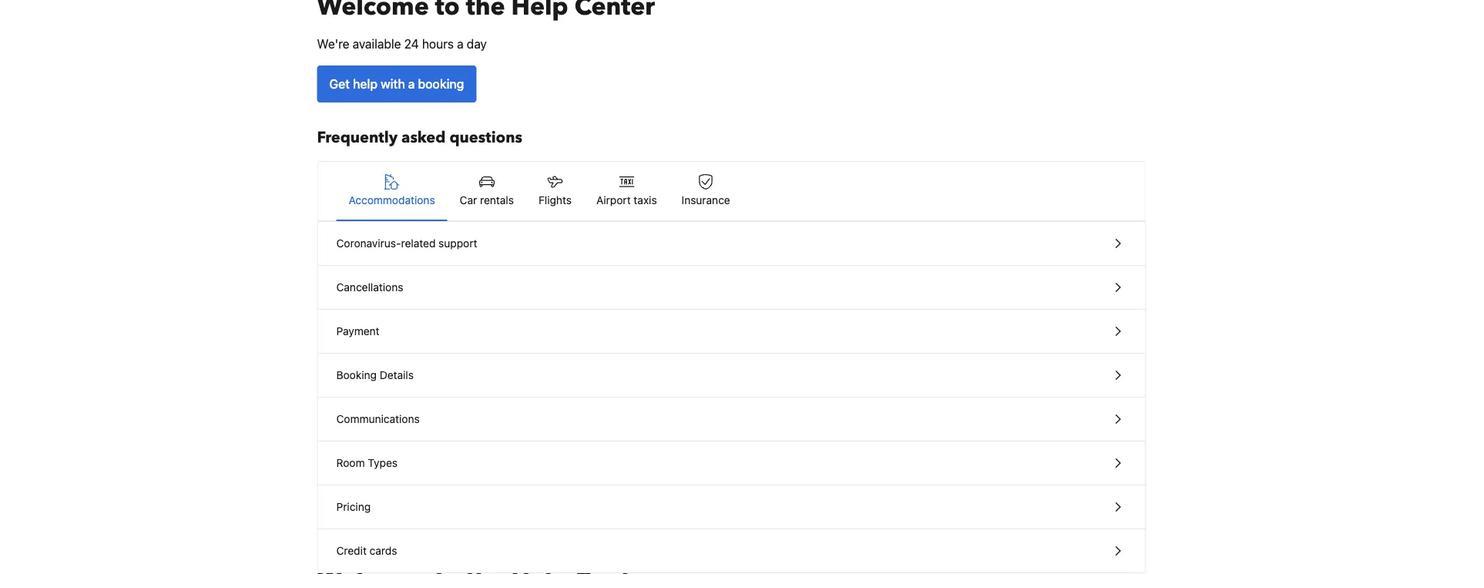 Task type: locate. For each thing, give the bounding box(es) containing it.
0 horizontal spatial a
[[408, 77, 415, 91]]

we're available 24 hours a day
[[317, 37, 487, 51]]

tab list containing accommodations
[[318, 162, 1146, 222]]

a left day
[[457, 37, 464, 51]]

hours
[[422, 37, 454, 51]]

booking
[[336, 369, 377, 382]]

flights
[[539, 194, 572, 207]]

questions
[[450, 127, 523, 148]]

a right with
[[408, 77, 415, 91]]

get
[[329, 77, 350, 91]]

airport taxis button
[[584, 162, 670, 220]]

support
[[439, 237, 478, 250]]

with
[[381, 77, 405, 91]]

car
[[460, 194, 477, 207]]

communications button
[[318, 398, 1146, 442]]

coronavirus-
[[336, 237, 401, 250]]

1 horizontal spatial a
[[457, 37, 464, 51]]

0 vertical spatial a
[[457, 37, 464, 51]]

room types button
[[318, 442, 1146, 486]]

accommodations button
[[336, 162, 448, 220]]

1 vertical spatial a
[[408, 77, 415, 91]]

a inside get help with a booking button
[[408, 77, 415, 91]]

a
[[457, 37, 464, 51], [408, 77, 415, 91]]

credit cards
[[336, 545, 397, 557]]

booking details button
[[318, 354, 1146, 398]]

cancellations
[[336, 281, 403, 294]]

communications
[[336, 413, 420, 425]]

pricing button
[[318, 486, 1146, 530]]

tab list
[[318, 162, 1146, 222]]

help
[[353, 77, 378, 91]]



Task type: describe. For each thing, give the bounding box(es) containing it.
credit cards button
[[318, 530, 1146, 573]]

credit
[[336, 545, 367, 557]]

cards
[[370, 545, 397, 557]]

car rentals
[[460, 194, 514, 207]]

airport
[[597, 194, 631, 207]]

get help with a booking
[[329, 77, 464, 91]]

coronavirus-related support
[[336, 237, 478, 250]]

booking details
[[336, 369, 414, 382]]

24
[[404, 37, 419, 51]]

related
[[401, 237, 436, 250]]

available
[[353, 37, 401, 51]]

frequently
[[317, 127, 398, 148]]

types
[[368, 457, 398, 469]]

insurance
[[682, 194, 730, 207]]

payment
[[336, 325, 380, 338]]

insurance button
[[670, 162, 743, 220]]

details
[[380, 369, 414, 382]]

asked
[[402, 127, 446, 148]]

airport taxis
[[597, 194, 657, 207]]

rentals
[[480, 194, 514, 207]]

get help with a booking button
[[317, 66, 477, 103]]

cancellations button
[[318, 266, 1146, 310]]

accommodations
[[349, 194, 435, 207]]

coronavirus-related support button
[[318, 222, 1146, 266]]

booking
[[418, 77, 464, 91]]

flights button
[[526, 162, 584, 220]]

frequently asked questions
[[317, 127, 523, 148]]

day
[[467, 37, 487, 51]]

room types
[[336, 457, 398, 469]]

room
[[336, 457, 365, 469]]

we're
[[317, 37, 350, 51]]

payment button
[[318, 310, 1146, 354]]

car rentals button
[[448, 162, 526, 220]]

taxis
[[634, 194, 657, 207]]

pricing
[[336, 501, 371, 513]]



Task type: vqa. For each thing, say whether or not it's contained in the screenshot.
ELSE
no



